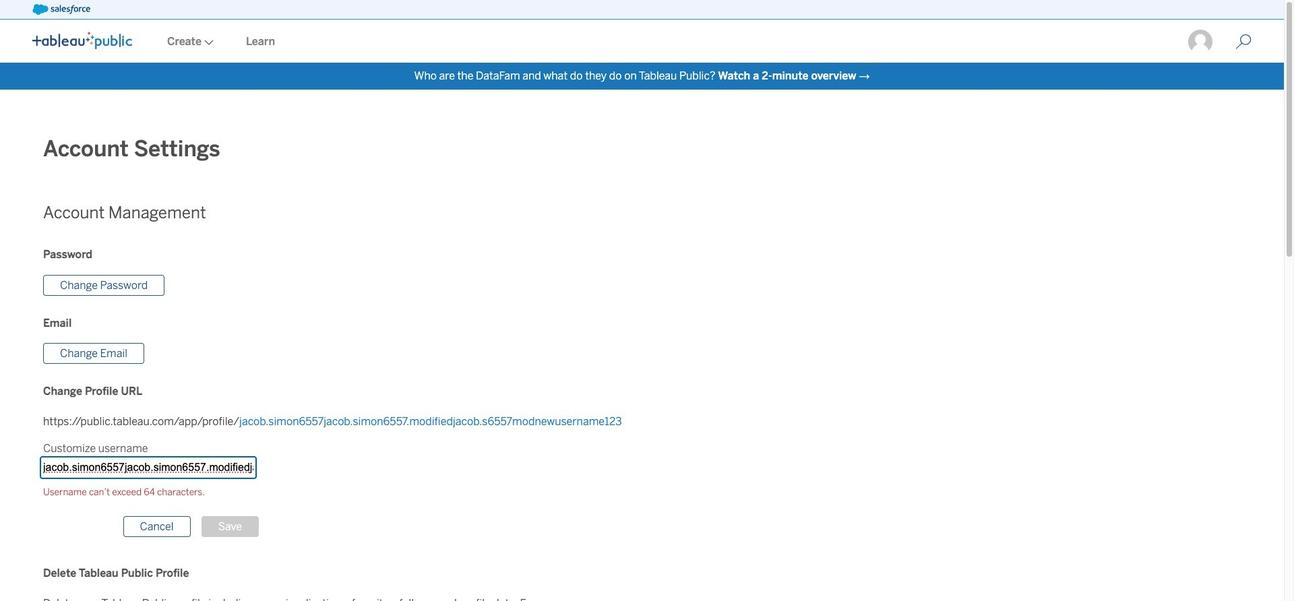 Task type: locate. For each thing, give the bounding box(es) containing it.
logo image
[[32, 32, 132, 49]]

jacob.simon6557 image
[[1187, 28, 1214, 55]]

None field
[[40, 457, 256, 479]]



Task type: vqa. For each thing, say whether or not it's contained in the screenshot.
top Take
no



Task type: describe. For each thing, give the bounding box(es) containing it.
salesforce logo image
[[32, 4, 90, 15]]

create image
[[202, 40, 214, 45]]

go to search image
[[1220, 34, 1268, 50]]



